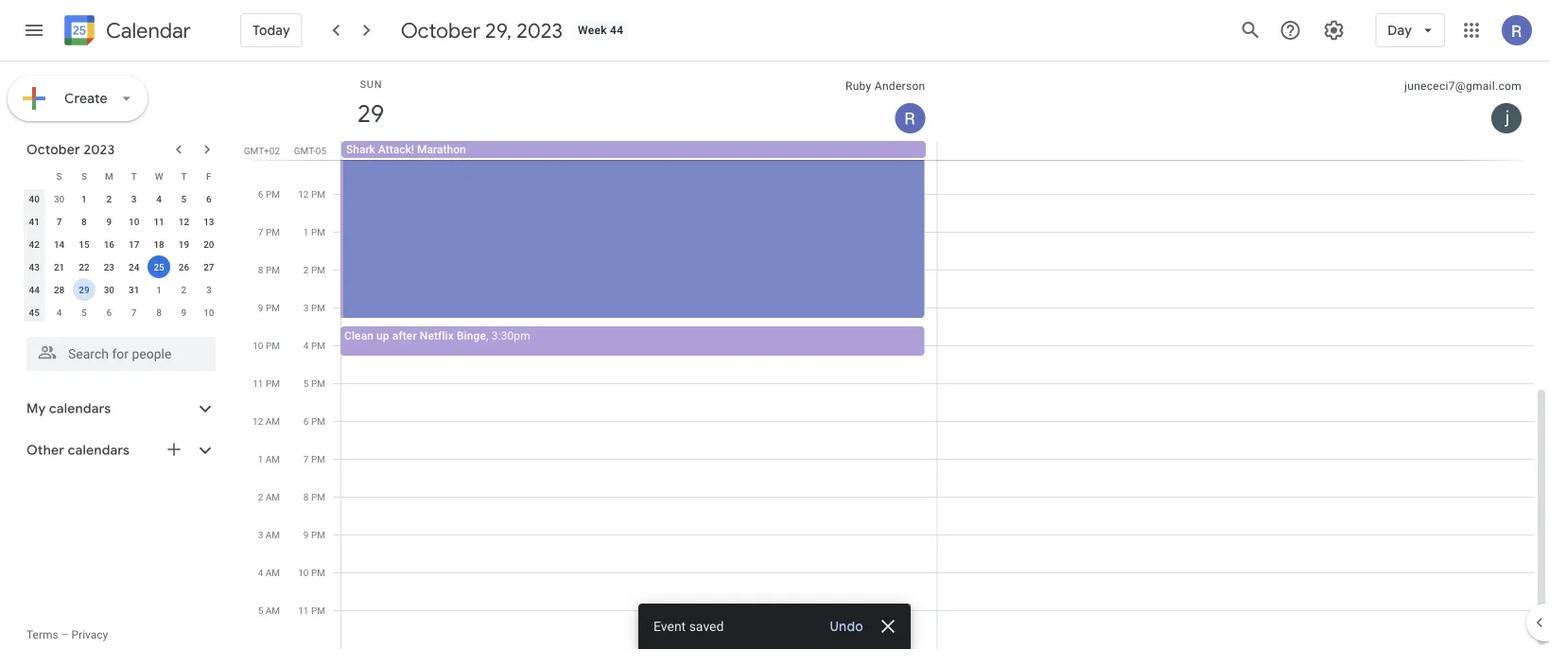 Task type: locate. For each thing, give the bounding box(es) containing it.
5 down 4 am
[[258, 605, 263, 616]]

10 left 4 pm
[[253, 340, 263, 351]]

None search field
[[0, 329, 235, 371]]

30
[[54, 193, 65, 204], [104, 284, 114, 295]]

30 for the 30 element
[[104, 284, 114, 295]]

12 down '11 am'
[[298, 188, 309, 200]]

14 element
[[48, 233, 71, 255]]

1 vertical spatial 12
[[179, 216, 189, 227]]

0 horizontal spatial 8 pm
[[258, 264, 280, 275]]

0 horizontal spatial 7 pm
[[258, 226, 280, 237]]

29 down 22
[[79, 284, 90, 295]]

event
[[654, 618, 686, 634]]

1 horizontal spatial 29
[[356, 98, 383, 129]]

5 pm left gmt-
[[258, 150, 280, 162]]

18 element
[[148, 233, 170, 255]]

8 pm right 2 am
[[304, 491, 325, 502]]

0 vertical spatial 12
[[298, 188, 309, 200]]

11 up 18
[[154, 216, 164, 227]]

clean
[[344, 329, 374, 342]]

10 pm left 4 pm
[[253, 340, 280, 351]]

12 pm
[[298, 188, 325, 200]]

undo
[[830, 618, 864, 635]]

today
[[253, 22, 290, 39]]

1 horizontal spatial 12
[[253, 415, 263, 427]]

pm right 2 am
[[311, 491, 325, 502]]

create button
[[8, 76, 147, 121]]

0 horizontal spatial 6 pm
[[258, 188, 280, 200]]

8 right 27 element
[[258, 264, 263, 275]]

1 horizontal spatial 9 pm
[[304, 529, 325, 540]]

row group
[[22, 187, 221, 324]]

am down 4 am
[[266, 605, 280, 616]]

1 horizontal spatial t
[[181, 170, 187, 182]]

gmt+02
[[244, 145, 280, 156]]

am for 3 am
[[266, 529, 280, 540]]

s
[[56, 170, 62, 182], [81, 170, 87, 182]]

4 for 'november 4' element
[[56, 307, 62, 318]]

2 am
[[258, 491, 280, 502]]

22 element
[[73, 255, 95, 278]]

calendars for other calendars
[[68, 442, 130, 459]]

1 vertical spatial 30
[[104, 284, 114, 295]]

12
[[298, 188, 309, 200], [179, 216, 189, 227], [253, 415, 263, 427]]

0 vertical spatial 11 pm
[[253, 377, 280, 389]]

other
[[26, 442, 64, 459]]

12 element
[[173, 210, 195, 233]]

7 pm left 1 pm
[[258, 226, 280, 237]]

pm left 2 pm
[[266, 264, 280, 275]]

7 pm
[[258, 226, 280, 237], [304, 453, 325, 465]]

2 for 2 am
[[258, 491, 263, 502]]

calendars inside my calendars dropdown button
[[49, 400, 111, 417]]

5 down 4 pm
[[304, 377, 309, 389]]

6 pm left 12 pm
[[258, 188, 280, 200]]

44
[[610, 24, 624, 37], [29, 284, 40, 295]]

5
[[258, 150, 263, 162], [181, 193, 187, 204], [81, 307, 87, 318], [304, 377, 309, 389], [258, 605, 263, 616]]

october left '29,'
[[401, 17, 481, 44]]

calendar heading
[[102, 18, 191, 44]]

3 up 10 element on the left top of page
[[131, 193, 137, 204]]

pm
[[266, 150, 280, 162], [266, 188, 280, 200], [311, 188, 325, 200], [266, 226, 280, 237], [311, 226, 325, 237], [266, 264, 280, 275], [311, 264, 325, 275], [266, 302, 280, 313], [311, 302, 325, 313], [266, 340, 280, 351], [311, 340, 325, 351], [266, 377, 280, 389], [311, 377, 325, 389], [311, 415, 325, 427], [311, 453, 325, 465], [311, 491, 325, 502], [311, 529, 325, 540], [311, 567, 325, 578], [311, 605, 325, 616]]

0 vertical spatial 44
[[610, 24, 624, 37]]

4 down 3 pm
[[304, 340, 309, 351]]

4 down 28 element
[[56, 307, 62, 318]]

27
[[204, 261, 214, 272]]

november 8 element
[[148, 301, 170, 324]]

44 inside october 2023 grid
[[29, 284, 40, 295]]

up
[[377, 329, 390, 342]]

other calendars
[[26, 442, 130, 459]]

25 cell
[[147, 255, 171, 278]]

2023
[[517, 17, 563, 44], [84, 141, 115, 158]]

1 vertical spatial october
[[26, 141, 80, 158]]

2023 right '29,'
[[517, 17, 563, 44]]

7 row from the top
[[22, 301, 221, 324]]

4 down 3 am in the bottom of the page
[[258, 567, 263, 578]]

9 up the 16 element
[[106, 216, 112, 227]]

8 pm left 2 pm
[[258, 264, 280, 275]]

october 29, 2023
[[401, 17, 563, 44]]

2 t from the left
[[181, 170, 187, 182]]

0 horizontal spatial 30
[[54, 193, 65, 204]]

41
[[29, 216, 40, 227]]

pm right 3 am in the bottom of the page
[[311, 529, 325, 540]]

0 vertical spatial 8 pm
[[258, 264, 280, 275]]

junececi7@gmail.com
[[1405, 79, 1522, 93]]

10 pm right 4 am
[[298, 567, 325, 578]]

1 horizontal spatial 30
[[104, 284, 114, 295]]

26
[[179, 261, 189, 272]]

1 down the 25 'cell'
[[156, 284, 162, 295]]

1 vertical spatial 44
[[29, 284, 40, 295]]

pm right 12 am
[[311, 415, 325, 427]]

october
[[401, 17, 481, 44], [26, 141, 80, 158]]

43
[[29, 261, 40, 272]]

1 horizontal spatial s
[[81, 170, 87, 182]]

am down 2 am
[[266, 529, 280, 540]]

28
[[54, 284, 65, 295]]

7 right 13 element
[[258, 226, 263, 237]]

1 vertical spatial 9 pm
[[304, 529, 325, 540]]

0 horizontal spatial 10 pm
[[253, 340, 280, 351]]

m
[[105, 170, 113, 182]]

1 horizontal spatial 7 pm
[[304, 453, 325, 465]]

1 horizontal spatial 44
[[610, 24, 624, 37]]

0 vertical spatial 7 pm
[[258, 226, 280, 237]]

1 down 12 am
[[258, 453, 263, 465]]

2023 up m
[[84, 141, 115, 158]]

1 vertical spatial 11 pm
[[298, 605, 325, 616]]

3 down 2 am
[[258, 529, 263, 540]]

4 for 4 am
[[258, 567, 263, 578]]

8
[[81, 216, 87, 227], [258, 264, 263, 275], [156, 307, 162, 318], [304, 491, 309, 502]]

44 up the 45
[[29, 284, 40, 295]]

0 vertical spatial 30
[[54, 193, 65, 204]]

11 element
[[148, 210, 170, 233]]

6
[[258, 188, 263, 200], [206, 193, 212, 204], [106, 307, 112, 318], [304, 415, 309, 427]]

7 up 14 element
[[56, 216, 62, 227]]

calendar element
[[61, 11, 191, 53]]

calendar
[[106, 18, 191, 44]]

8 down "november 1" "element" on the top of page
[[156, 307, 162, 318]]

0 horizontal spatial 9 pm
[[258, 302, 280, 313]]

9 pm
[[258, 302, 280, 313], [304, 529, 325, 540]]

9 down november 2 element
[[181, 307, 187, 318]]

row containing 43
[[22, 255, 221, 278]]

pm right 5 am
[[311, 605, 325, 616]]

w
[[155, 170, 163, 182]]

pm left 12 pm
[[266, 188, 280, 200]]

11 am
[[298, 150, 325, 162]]

2 for 2 pm
[[304, 264, 309, 275]]

4 up 11 element
[[156, 193, 162, 204]]

am up 2 am
[[266, 453, 280, 465]]

10 right 4 am
[[298, 567, 309, 578]]

1 horizontal spatial 8 pm
[[304, 491, 325, 502]]

pm up 1 pm
[[311, 188, 325, 200]]

24 element
[[123, 255, 145, 278]]

0 horizontal spatial 12
[[179, 216, 189, 227]]

4
[[156, 193, 162, 204], [56, 307, 62, 318], [304, 340, 309, 351], [258, 567, 263, 578]]

0 horizontal spatial t
[[131, 170, 137, 182]]

t right m
[[131, 170, 137, 182]]

1 horizontal spatial 10 pm
[[298, 567, 325, 578]]

row group inside october 2023 grid
[[22, 187, 221, 324]]

0 horizontal spatial 11 pm
[[253, 377, 280, 389]]

s up september 30 element
[[56, 170, 62, 182]]

1 right september 30 element
[[81, 193, 87, 204]]

2 horizontal spatial 12
[[298, 188, 309, 200]]

1 row from the top
[[22, 165, 221, 187]]

25
[[154, 261, 164, 272]]

13 element
[[198, 210, 220, 233]]

30 right 40
[[54, 193, 65, 204]]

9
[[106, 216, 112, 227], [258, 302, 263, 313], [181, 307, 187, 318], [304, 529, 309, 540]]

ruby
[[846, 79, 872, 93]]

am down the 1 am
[[266, 491, 280, 502]]

week 44
[[578, 24, 624, 37]]

0 horizontal spatial 44
[[29, 284, 40, 295]]

3 down 2 pm
[[304, 302, 309, 313]]

20
[[204, 238, 214, 250]]

29 inside 29 element
[[79, 284, 90, 295]]

sun
[[360, 78, 383, 90]]

november 3 element
[[198, 278, 220, 301]]

calendars down my calendars dropdown button
[[68, 442, 130, 459]]

f
[[206, 170, 212, 182]]

5 pm down 4 pm
[[304, 377, 325, 389]]

1 vertical spatial 7 pm
[[304, 453, 325, 465]]

pm down 1 pm
[[311, 264, 325, 275]]

privacy
[[71, 628, 108, 641]]

1 down 12 pm
[[304, 226, 309, 237]]

6 pm
[[258, 188, 280, 200], [304, 415, 325, 427]]

october up september 30 element
[[26, 141, 80, 158]]

ruby anderson
[[846, 79, 926, 93]]

29
[[356, 98, 383, 129], [79, 284, 90, 295]]

pm down 2 pm
[[311, 302, 325, 313]]

4 row from the top
[[22, 233, 221, 255]]

t right w
[[181, 170, 187, 182]]

0 vertical spatial 29
[[356, 98, 383, 129]]

6 row from the top
[[22, 278, 221, 301]]

12 for 12 am
[[253, 415, 263, 427]]

5 am
[[258, 605, 280, 616]]

7 down 31 element on the left
[[131, 307, 137, 318]]

2
[[106, 193, 112, 204], [304, 264, 309, 275], [181, 284, 187, 295], [258, 491, 263, 502]]

pm right 4 am
[[311, 567, 325, 578]]

s left m
[[81, 170, 87, 182]]

row
[[22, 165, 221, 187], [22, 187, 221, 210], [22, 210, 221, 233], [22, 233, 221, 255], [22, 255, 221, 278], [22, 278, 221, 301], [22, 301, 221, 324]]

am down 3 am in the bottom of the page
[[266, 567, 280, 578]]

pm right the 1 am
[[311, 453, 325, 465]]

12 am
[[253, 415, 280, 427]]

pm down 3 pm
[[311, 340, 325, 351]]

0 horizontal spatial s
[[56, 170, 62, 182]]

3 for november 3 element
[[206, 284, 212, 295]]

november 2 element
[[173, 278, 195, 301]]

11 pm up 12 am
[[253, 377, 280, 389]]

30 down the 23
[[104, 284, 114, 295]]

16
[[104, 238, 114, 250]]

calendars for my calendars
[[49, 400, 111, 417]]

3 row from the top
[[22, 210, 221, 233]]

3 pm
[[304, 302, 325, 313]]

1 s from the left
[[56, 170, 62, 182]]

29 down sun
[[356, 98, 383, 129]]

17 element
[[123, 233, 145, 255]]

2 down m
[[106, 193, 112, 204]]

0 horizontal spatial 2023
[[84, 141, 115, 158]]

terms – privacy
[[26, 628, 108, 641]]

9 right november 10 element
[[258, 302, 263, 313]]

1 horizontal spatial 5 pm
[[304, 377, 325, 389]]

day
[[1388, 22, 1412, 39]]

5 row from the top
[[22, 255, 221, 278]]

row containing 40
[[22, 187, 221, 210]]

15 element
[[73, 233, 95, 255]]

11 pm right 5 am
[[298, 605, 325, 616]]

0 horizontal spatial october
[[26, 141, 80, 158]]

netflix
[[420, 329, 454, 342]]

calendars up other calendars
[[49, 400, 111, 417]]

25, today element
[[148, 255, 170, 278]]

0 vertical spatial october
[[401, 17, 481, 44]]

calendars
[[49, 400, 111, 417], [68, 442, 130, 459]]

19 element
[[173, 233, 195, 255]]

0 horizontal spatial 5 pm
[[258, 150, 280, 162]]

12 inside 12 element
[[179, 216, 189, 227]]

1 vertical spatial 5 pm
[[304, 377, 325, 389]]

2 down the 1 am
[[258, 491, 263, 502]]

9 pm left 3 pm
[[258, 302, 280, 313]]

1 horizontal spatial 11 pm
[[298, 605, 325, 616]]

1 inside "element"
[[156, 284, 162, 295]]

t
[[131, 170, 137, 182], [181, 170, 187, 182]]

5 down 29 cell
[[81, 307, 87, 318]]

october for october 29, 2023
[[401, 17, 481, 44]]

2 row from the top
[[22, 187, 221, 210]]

44 right week
[[610, 24, 624, 37]]

1 t from the left
[[131, 170, 137, 182]]

1 horizontal spatial october
[[401, 17, 481, 44]]

22
[[79, 261, 90, 272]]

10 element
[[123, 210, 145, 233]]

pm up 2 pm
[[311, 226, 325, 237]]

am up 12 pm
[[311, 150, 325, 162]]

1 horizontal spatial 2023
[[517, 17, 563, 44]]

7 pm right the 1 am
[[304, 453, 325, 465]]

26 element
[[173, 255, 195, 278]]

1 vertical spatial 6 pm
[[304, 415, 325, 427]]

row group containing 40
[[22, 187, 221, 324]]

40
[[29, 193, 40, 204]]

gmt-05
[[294, 145, 326, 156]]

10
[[129, 216, 139, 227], [204, 307, 214, 318], [253, 340, 263, 351], [298, 567, 309, 578]]

1 horizontal spatial 6 pm
[[304, 415, 325, 427]]

pm left 1 pm
[[266, 226, 280, 237]]

0 horizontal spatial 29
[[79, 284, 90, 295]]

1 for 1 pm
[[304, 226, 309, 237]]

terms link
[[26, 628, 58, 641]]

pm up 12 am
[[266, 377, 280, 389]]

0 vertical spatial 5 pm
[[258, 150, 280, 162]]

2 vertical spatial 12
[[253, 415, 263, 427]]

0 vertical spatial calendars
[[49, 400, 111, 417]]

november 4 element
[[48, 301, 71, 324]]

2 down 26 element
[[181, 284, 187, 295]]

event saved
[[654, 618, 724, 634]]

2 down 1 pm
[[304, 264, 309, 275]]

9 pm right 3 am in the bottom of the page
[[304, 529, 325, 540]]

1 vertical spatial 29
[[79, 284, 90, 295]]

1
[[81, 193, 87, 204], [304, 226, 309, 237], [156, 284, 162, 295], [258, 453, 263, 465]]

0 vertical spatial 2023
[[517, 17, 563, 44]]

calendars inside other calendars "dropdown button"
[[68, 442, 130, 459]]

9 right 3 am in the bottom of the page
[[304, 529, 309, 540]]

7
[[56, 216, 62, 227], [258, 226, 263, 237], [131, 307, 137, 318], [304, 453, 309, 465]]

6 down gmt+02
[[258, 188, 263, 200]]

october 2023 grid
[[18, 165, 221, 324]]

15
[[79, 238, 90, 250]]

1 vertical spatial 10 pm
[[298, 567, 325, 578]]

6 pm right 12 am
[[304, 415, 325, 427]]

12 up 19
[[179, 216, 189, 227]]

sun 29
[[356, 78, 383, 129]]

am
[[311, 150, 325, 162], [266, 415, 280, 427], [266, 453, 280, 465], [266, 491, 280, 502], [266, 529, 280, 540], [266, 567, 280, 578], [266, 605, 280, 616]]

3 for 3 pm
[[304, 302, 309, 313]]

12 up the 1 am
[[253, 415, 263, 427]]

3 for 3 am
[[258, 529, 263, 540]]

1 vertical spatial calendars
[[68, 442, 130, 459]]



Task type: vqa. For each thing, say whether or not it's contained in the screenshot.


Task type: describe. For each thing, give the bounding box(es) containing it.
29 column header
[[342, 61, 938, 141]]

undo button
[[823, 617, 871, 636]]

5 left gmt-
[[258, 150, 263, 162]]

1 for 1 am
[[258, 453, 263, 465]]

29 grid
[[242, 0, 1550, 649]]

5 up 12 element
[[181, 193, 187, 204]]

23 element
[[98, 255, 120, 278]]

45
[[29, 307, 40, 318]]

0 vertical spatial 10 pm
[[253, 340, 280, 351]]

privacy link
[[71, 628, 108, 641]]

shark attack! marathon button
[[342, 141, 926, 158]]

row containing 41
[[22, 210, 221, 233]]

create
[[64, 90, 108, 107]]

row containing 42
[[22, 233, 221, 255]]

7 inside the november 7 element
[[131, 307, 137, 318]]

4 pm
[[304, 340, 325, 351]]

16 element
[[98, 233, 120, 255]]

pm left gmt-
[[266, 150, 280, 162]]

row containing 44
[[22, 278, 221, 301]]

10 up 17
[[129, 216, 139, 227]]

november 9 element
[[173, 301, 195, 324]]

row containing 45
[[22, 301, 221, 324]]

30 for september 30 element
[[54, 193, 65, 204]]

31 element
[[123, 278, 145, 301]]

31
[[129, 284, 139, 295]]

shark
[[346, 143, 375, 156]]

row containing s
[[22, 165, 221, 187]]

6 down the 30 element
[[106, 307, 112, 318]]

clean up after netflix binge , 3:30pm
[[344, 329, 531, 342]]

29 cell
[[72, 278, 97, 301]]

terms
[[26, 628, 58, 641]]

am for 4 am
[[266, 567, 280, 578]]

6 down the f
[[206, 193, 212, 204]]

my calendars button
[[4, 394, 235, 424]]

anderson
[[875, 79, 926, 93]]

add other calendars image
[[165, 440, 184, 459]]

13
[[204, 216, 214, 227]]

18
[[154, 238, 164, 250]]

11 inside october 2023 grid
[[154, 216, 164, 227]]

gmt-
[[294, 145, 316, 156]]

pm left 3 pm
[[266, 302, 280, 313]]

today button
[[240, 8, 302, 53]]

12 for 12 pm
[[298, 188, 309, 200]]

23
[[104, 261, 114, 272]]

september 30 element
[[48, 187, 71, 210]]

11 up 12 am
[[253, 377, 263, 389]]

42
[[29, 238, 40, 250]]

saved
[[689, 618, 724, 634]]

november 5 element
[[73, 301, 95, 324]]

attack!
[[378, 143, 414, 156]]

main drawer image
[[23, 19, 45, 42]]

shark attack! marathon row
[[333, 141, 1550, 160]]

28 element
[[48, 278, 71, 301]]

27 element
[[198, 255, 220, 278]]

21 element
[[48, 255, 71, 278]]

other calendars button
[[4, 435, 235, 465]]

2 for november 2 element
[[181, 284, 187, 295]]

19
[[179, 238, 189, 250]]

24
[[129, 261, 139, 272]]

30 element
[[98, 278, 120, 301]]

sunday, october 29 element
[[349, 92, 393, 135]]

8 inside 'element'
[[156, 307, 162, 318]]

am for 11 am
[[311, 150, 325, 162]]

29,
[[485, 17, 512, 44]]

2 pm
[[304, 264, 325, 275]]

am for 5 am
[[266, 605, 280, 616]]

week
[[578, 24, 607, 37]]

11 right 5 am
[[298, 605, 309, 616]]

am for 12 am
[[266, 415, 280, 427]]

8 up 15 "element"
[[81, 216, 87, 227]]

am for 2 am
[[266, 491, 280, 502]]

29 inside 29 column header
[[356, 98, 383, 129]]

marathon
[[417, 143, 466, 156]]

1 vertical spatial 2023
[[84, 141, 115, 158]]

binge
[[457, 329, 486, 342]]

–
[[61, 628, 69, 641]]

pm down 4 pm
[[311, 377, 325, 389]]

1 vertical spatial 8 pm
[[304, 491, 325, 502]]

november 6 element
[[98, 301, 120, 324]]

october 2023
[[26, 141, 115, 158]]

3 am
[[258, 529, 280, 540]]

settings menu image
[[1323, 19, 1346, 42]]

3:30pm
[[492, 329, 531, 342]]

am for 1 am
[[266, 453, 280, 465]]

17
[[129, 238, 139, 250]]

shark attack! marathon
[[346, 143, 466, 156]]

21
[[54, 261, 65, 272]]

november 10 element
[[198, 301, 220, 324]]

Search for people text field
[[38, 337, 204, 371]]

,
[[486, 329, 489, 342]]

october for october 2023
[[26, 141, 80, 158]]

0 vertical spatial 6 pm
[[258, 188, 280, 200]]

14
[[54, 238, 65, 250]]

4 for 4 pm
[[304, 340, 309, 351]]

0 vertical spatial 9 pm
[[258, 302, 280, 313]]

4 am
[[258, 567, 280, 578]]

10 down november 3 element
[[204, 307, 214, 318]]

my
[[26, 400, 46, 417]]

12 for 12
[[179, 216, 189, 227]]

1 am
[[258, 453, 280, 465]]

11 left 05 at left top
[[298, 150, 309, 162]]

november 1 element
[[148, 278, 170, 301]]

1 pm
[[304, 226, 325, 237]]

pm left 4 pm
[[266, 340, 280, 351]]

my calendars
[[26, 400, 111, 417]]

05
[[316, 145, 326, 156]]

november 7 element
[[123, 301, 145, 324]]

6 right 12 am
[[304, 415, 309, 427]]

day button
[[1376, 8, 1446, 53]]

1 for "november 1" "element" on the top of page
[[156, 284, 162, 295]]

20 element
[[198, 233, 220, 255]]

8 right 2 am
[[304, 491, 309, 502]]

after
[[392, 329, 417, 342]]

7 right the 1 am
[[304, 453, 309, 465]]

2 s from the left
[[81, 170, 87, 182]]

29 element
[[73, 278, 95, 301]]



